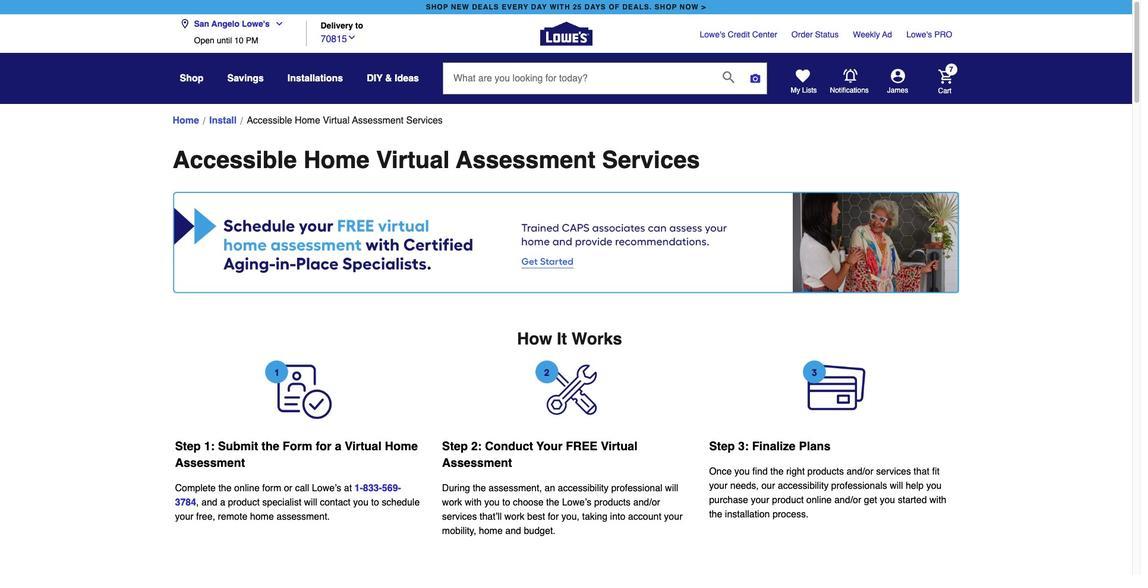 Task type: vqa. For each thing, say whether or not it's contained in the screenshot.
first adhesive from the right
no



Task type: locate. For each thing, give the bounding box(es) containing it.
to right delivery
[[355, 21, 363, 31]]

home
[[173, 115, 199, 126], [295, 115, 320, 126], [304, 146, 370, 174], [385, 440, 418, 454]]

accessibility inside once you find the right products and/or services that fit your needs, our accessibility professionals will help you purchase your product online and/or get you started with the installation process.
[[778, 481, 829, 492]]

0 vertical spatial lowe's
[[312, 483, 341, 494]]

1 step from the left
[[175, 440, 201, 454]]

work down during
[[442, 498, 462, 508]]

1 vertical spatial services
[[602, 146, 700, 174]]

step inside "step 1: submit the form for a virtual home assessment"
[[175, 440, 201, 454]]

None search field
[[443, 62, 768, 105]]

step for step 3: finalize plans
[[709, 440, 735, 454]]

your down 3784
[[175, 512, 194, 523]]

and/or up professionals
[[847, 467, 874, 477]]

0 horizontal spatial with
[[465, 498, 482, 508]]

choose
[[513, 498, 544, 508]]

0 vertical spatial accessible home virtual assessment services
[[247, 115, 443, 126]]

step
[[175, 440, 201, 454], [442, 440, 468, 454], [709, 440, 735, 454]]

accessible
[[247, 115, 292, 126], [173, 146, 297, 174]]

1 vertical spatial lowe's
[[562, 498, 592, 508]]

plans
[[799, 440, 831, 454]]

works
[[572, 330, 622, 349]]

1 horizontal spatial services
[[876, 467, 911, 477]]

step for step 1: submit the form for a virtual home assessment
[[175, 440, 201, 454]]

find
[[753, 467, 768, 477]]

0 vertical spatial work
[[442, 498, 462, 508]]

your down 'once'
[[709, 481, 728, 492]]

to inside the during the assessment, an accessibility professional will work with you to choose the lowe's products and/or services that'll work best for you, taking into account your mobility, home and budget.
[[503, 498, 510, 508]]

online up 'process.'
[[807, 495, 832, 506]]

your down 'our'
[[751, 495, 770, 506]]

1 horizontal spatial products
[[808, 467, 844, 477]]

services inside once you find the right products and/or services that fit your needs, our accessibility professionals will help you purchase your product online and/or get you started with the installation process.
[[876, 467, 911, 477]]

a inside "step 1: submit the form for a virtual home assessment"
[[335, 440, 342, 454]]

0 horizontal spatial for
[[316, 440, 332, 454]]

1 horizontal spatial work
[[505, 512, 525, 523]]

products down plans in the right bottom of the page
[[808, 467, 844, 477]]

0 horizontal spatial products
[[594, 498, 631, 508]]

shop left now
[[655, 3, 677, 11]]

you up that'll
[[485, 498, 500, 508]]

0 horizontal spatial chevron down image
[[270, 19, 284, 29]]

now
[[680, 3, 699, 11]]

shop
[[426, 3, 449, 11], [655, 3, 677, 11]]

1 vertical spatial services
[[442, 512, 477, 523]]

1 horizontal spatial home
[[479, 526, 503, 537]]

0 horizontal spatial accessibility
[[558, 483, 609, 494]]

home down specialist
[[250, 512, 274, 523]]

lowe's home improvement lists image
[[796, 69, 810, 83]]

1 vertical spatial products
[[594, 498, 631, 508]]

a
[[335, 440, 342, 454], [220, 498, 225, 508]]

1 horizontal spatial step
[[442, 440, 468, 454]]

will left help
[[890, 481, 903, 492]]

1 horizontal spatial will
[[665, 483, 679, 494]]

1 horizontal spatial a
[[335, 440, 342, 454]]

to down 833-
[[371, 498, 379, 508]]

icons of an assessment and a check mark. image
[[175, 356, 423, 427]]

will right professional
[[665, 483, 679, 494]]

shop left new
[[426, 3, 449, 11]]

and inside the during the assessment, an accessibility professional will work with you to choose the lowe's products and/or services that'll work best for you, taking into account your mobility, home and budget.
[[506, 526, 521, 537]]

a up remote
[[220, 498, 225, 508]]

1 horizontal spatial to
[[371, 498, 379, 508]]

3 step from the left
[[709, 440, 735, 454]]

online left form
[[234, 483, 260, 494]]

0 horizontal spatial will
[[304, 498, 317, 508]]

1 horizontal spatial lowe's
[[700, 30, 726, 39]]

0 vertical spatial chevron down image
[[270, 19, 284, 29]]

1-
[[355, 483, 363, 494]]

san angelo lowe's
[[194, 19, 270, 29]]

step left 2:
[[442, 440, 468, 454]]

will up assessment.
[[304, 498, 317, 508]]

accessible down install
[[173, 146, 297, 174]]

lowe's home improvement logo image
[[540, 7, 592, 60]]

step left 1:
[[175, 440, 201, 454]]

order status link
[[792, 29, 839, 40]]

shop
[[180, 73, 204, 84]]

products up 'into'
[[594, 498, 631, 508]]

2 horizontal spatial step
[[709, 440, 735, 454]]

how
[[517, 330, 552, 349]]

services up help
[[876, 467, 911, 477]]

2 horizontal spatial lowe's
[[907, 30, 932, 39]]

a right form
[[335, 440, 342, 454]]

assessment inside step 2: conduct your free virtual assessment
[[442, 457, 512, 470]]

2 step from the left
[[442, 440, 468, 454]]

specialist
[[262, 498, 301, 508]]

1 vertical spatial accessible home virtual assessment services
[[173, 146, 700, 174]]

chevron down image right angelo
[[270, 19, 284, 29]]

remote
[[218, 512, 248, 523]]

credit
[[728, 30, 750, 39]]

and/or up account
[[633, 498, 660, 508]]

and right ,
[[202, 498, 217, 508]]

savings button
[[227, 68, 264, 89]]

notifications
[[830, 86, 869, 94]]

to
[[355, 21, 363, 31], [371, 498, 379, 508], [503, 498, 510, 508]]

home inside "step 1: submit the form for a virtual home assessment"
[[385, 440, 418, 454]]

home down that'll
[[479, 526, 503, 537]]

you inside , and a product specialist will contact you to schedule your free, remote home assessment.
[[353, 498, 369, 508]]

0 vertical spatial for
[[316, 440, 332, 454]]

lowe's credit center
[[700, 30, 778, 39]]

0 horizontal spatial a
[[220, 498, 225, 508]]

free,
[[196, 512, 215, 523]]

step inside step 2: conduct your free virtual assessment
[[442, 440, 468, 454]]

1 vertical spatial chevron down image
[[347, 32, 357, 42]]

with down during
[[465, 498, 482, 508]]

Search Query text field
[[444, 63, 713, 94]]

form
[[262, 483, 281, 494]]

will inside , and a product specialist will contact you to schedule your free, remote home assessment.
[[304, 498, 317, 508]]

product up remote
[[228, 498, 260, 508]]

0 horizontal spatial and
[[202, 498, 217, 508]]

that'll
[[480, 512, 502, 523]]

diy
[[367, 73, 383, 84]]

schedule
[[382, 498, 420, 508]]

0 horizontal spatial work
[[442, 498, 462, 508]]

0 horizontal spatial home
[[250, 512, 274, 523]]

accessible right install
[[247, 115, 292, 126]]

lowe's
[[312, 483, 341, 494], [562, 498, 592, 508]]

2 horizontal spatial to
[[503, 498, 510, 508]]

services up mobility,
[[442, 512, 477, 523]]

569-
[[382, 483, 401, 494]]

fit
[[933, 467, 940, 477]]

delivery
[[321, 21, 353, 31]]

25
[[573, 3, 582, 11]]

home link
[[173, 114, 199, 128]]

work
[[442, 498, 462, 508], [505, 512, 525, 523]]

1 horizontal spatial and
[[506, 526, 521, 537]]

will inside once you find the right products and/or services that fit your needs, our accessibility professionals will help you purchase your product online and/or get you started with the installation process.
[[890, 481, 903, 492]]

virtual inside "step 1: submit the form for a virtual home assessment"
[[345, 440, 382, 454]]

lowe's pro
[[907, 30, 953, 39]]

0 vertical spatial services
[[406, 115, 443, 126]]

with right started
[[930, 495, 947, 506]]

1 horizontal spatial with
[[930, 495, 947, 506]]

1 horizontal spatial lowe's
[[562, 498, 592, 508]]

for right best
[[548, 512, 559, 523]]

3784
[[175, 498, 196, 508]]

products
[[808, 467, 844, 477], [594, 498, 631, 508]]

lowe's home improvement notification center image
[[843, 69, 858, 83]]

your
[[537, 440, 563, 454]]

open
[[194, 36, 214, 45]]

0 horizontal spatial lowe's
[[242, 19, 270, 29]]

1 horizontal spatial for
[[548, 512, 559, 523]]

1 horizontal spatial chevron down image
[[347, 32, 357, 42]]

you down 1-
[[353, 498, 369, 508]]

the up remote
[[218, 483, 232, 494]]

chevron down image down delivery to
[[347, 32, 357, 42]]

lowe's up pm
[[242, 19, 270, 29]]

chevron down image
[[270, 19, 284, 29], [347, 32, 357, 42]]

1 horizontal spatial online
[[807, 495, 832, 506]]

0 horizontal spatial lowe's
[[312, 483, 341, 494]]

for right form
[[316, 440, 332, 454]]

0 vertical spatial online
[[234, 483, 260, 494]]

accessible home virtual assessment services link
[[247, 114, 443, 128]]

online inside once you find the right products and/or services that fit your needs, our accessibility professionals will help you purchase your product online and/or get you started with the installation process.
[[807, 495, 832, 506]]

home up 569- on the bottom left of page
[[385, 440, 418, 454]]

0 horizontal spatial shop
[[426, 3, 449, 11]]

lowe's home improvement cart image
[[938, 69, 953, 84]]

0 vertical spatial and
[[202, 498, 217, 508]]

the
[[262, 440, 279, 454], [771, 467, 784, 477], [218, 483, 232, 494], [473, 483, 486, 494], [546, 498, 560, 508], [709, 509, 723, 520]]

install link
[[209, 114, 237, 128]]

1 vertical spatial home
[[479, 526, 503, 537]]

0 vertical spatial a
[[335, 440, 342, 454]]

shop new deals every day with 25 days of deals. shop now > link
[[424, 0, 709, 14]]

process.
[[773, 509, 809, 520]]

order
[[792, 30, 813, 39]]

shop button
[[180, 68, 204, 89]]

needs,
[[731, 481, 759, 492]]

lowe's left pro
[[907, 30, 932, 39]]

0 horizontal spatial step
[[175, 440, 201, 454]]

1 horizontal spatial services
[[602, 146, 700, 174]]

your inside , and a product specialist will contact you to schedule your free, remote home assessment.
[[175, 512, 194, 523]]

0 vertical spatial home
[[250, 512, 274, 523]]

to down assessment,
[[503, 498, 510, 508]]

for inside "step 1: submit the form for a virtual home assessment"
[[316, 440, 332, 454]]

virtual inside step 2: conduct your free virtual assessment
[[601, 440, 638, 454]]

status
[[815, 30, 839, 39]]

your right account
[[664, 512, 683, 523]]

accessibility up the taking
[[558, 483, 609, 494]]

lowe's up "you,"
[[562, 498, 592, 508]]

1 vertical spatial online
[[807, 495, 832, 506]]

0 vertical spatial services
[[876, 467, 911, 477]]

2 horizontal spatial will
[[890, 481, 903, 492]]

1 vertical spatial for
[[548, 512, 559, 523]]

with inside the during the assessment, an accessibility professional will work with you to choose the lowe's products and/or services that'll work best for you, taking into account your mobility, home and budget.
[[465, 498, 482, 508]]

product up 'process.'
[[772, 495, 804, 506]]

the down purchase
[[709, 509, 723, 520]]

lowe's left the credit
[[700, 30, 726, 39]]

0 vertical spatial accessible
[[247, 115, 292, 126]]

accessibility
[[778, 481, 829, 492], [558, 483, 609, 494]]

you up needs,
[[735, 467, 750, 477]]

0 horizontal spatial to
[[355, 21, 363, 31]]

purchase
[[709, 495, 749, 506]]

get
[[864, 495, 878, 506]]

lowe's credit center link
[[700, 29, 778, 40]]

1 horizontal spatial accessibility
[[778, 481, 829, 492]]

1 horizontal spatial shop
[[655, 3, 677, 11]]

with
[[930, 495, 947, 506], [465, 498, 482, 508]]

james
[[888, 86, 909, 95]]

1 horizontal spatial product
[[772, 495, 804, 506]]

lowe's up 'contact'
[[312, 483, 341, 494]]

1 vertical spatial and
[[506, 526, 521, 537]]

and left 'budget.'
[[506, 526, 521, 537]]

will inside the during the assessment, an accessibility professional will work with you to choose the lowe's products and/or services that'll work best for you, taking into account your mobility, home and budget.
[[665, 483, 679, 494]]

until
[[217, 36, 232, 45]]

0 horizontal spatial product
[[228, 498, 260, 508]]

0 vertical spatial products
[[808, 467, 844, 477]]

assessment
[[352, 115, 404, 126], [456, 146, 596, 174], [175, 457, 245, 470], [442, 457, 512, 470]]

weekly ad
[[853, 30, 892, 39]]

0 horizontal spatial services
[[442, 512, 477, 523]]

product
[[772, 495, 804, 506], [228, 498, 260, 508]]

step left 3:
[[709, 440, 735, 454]]

work down choose
[[505, 512, 525, 523]]

or
[[284, 483, 292, 494]]

pm
[[246, 36, 258, 45]]

3:
[[738, 440, 749, 454]]

diy & ideas button
[[367, 68, 419, 89]]

into
[[610, 512, 626, 523]]

how it works
[[517, 330, 622, 349]]

accessibility down 'right'
[[778, 481, 829, 492]]

free
[[566, 440, 598, 454]]

2:
[[471, 440, 482, 454]]

1 vertical spatial a
[[220, 498, 225, 508]]

the left form
[[262, 440, 279, 454]]

my lists link
[[791, 69, 817, 95]]

step for step 2: conduct your free virtual assessment
[[442, 440, 468, 454]]



Task type: describe. For each thing, give the bounding box(es) containing it.
install
[[209, 115, 237, 126]]

it
[[557, 330, 567, 349]]

the up 'our'
[[771, 467, 784, 477]]

assessment inside "step 1: submit the form for a virtual home assessment"
[[175, 457, 245, 470]]

you down fit
[[927, 481, 942, 492]]

&
[[385, 73, 392, 84]]

product inside once you find the right products and/or services that fit your needs, our accessibility professionals will help you purchase your product online and/or get you started with the installation process.
[[772, 495, 804, 506]]

lowe's inside button
[[242, 19, 270, 29]]

san
[[194, 19, 209, 29]]

home down accessible home virtual assessment services link
[[304, 146, 370, 174]]

budget.
[[524, 526, 556, 537]]

7
[[950, 66, 954, 74]]

cart
[[938, 87, 952, 95]]

step 2: conduct your free virtual assessment
[[442, 440, 638, 470]]

professionals
[[832, 481, 888, 492]]

an icon of a wrench and screwdriver. image
[[442, 356, 690, 427]]

assessment,
[[489, 483, 542, 494]]

call
[[295, 483, 309, 494]]

assessment.
[[277, 512, 330, 523]]

, and a product specialist will contact you to schedule your free, remote home assessment.
[[175, 498, 420, 523]]

a inside , and a product specialist will contact you to schedule your free, remote home assessment.
[[220, 498, 225, 508]]

services inside the during the assessment, an accessibility professional will work with you to choose the lowe's products and/or services that'll work best for you, taking into account your mobility, home and budget.
[[442, 512, 477, 523]]

for inside the during the assessment, an accessibility professional will work with you to choose the lowe's products and/or services that'll work best for you, taking into account your mobility, home and budget.
[[548, 512, 559, 523]]

center
[[753, 30, 778, 39]]

and/or inside the during the assessment, an accessibility professional will work with you to choose the lowe's products and/or services that'll work best for you, taking into account your mobility, home and budget.
[[633, 498, 660, 508]]

angelo
[[212, 19, 240, 29]]

1-833-569- 3784
[[175, 483, 401, 508]]

delivery to
[[321, 21, 363, 31]]

mobility,
[[442, 526, 476, 537]]

1-833-569- 3784 link
[[175, 483, 401, 508]]

home inside the during the assessment, an accessibility professional will work with you to choose the lowe's products and/or services that'll work best for you, taking into account your mobility, home and budget.
[[479, 526, 503, 537]]

0 horizontal spatial services
[[406, 115, 443, 126]]

accessibility inside the during the assessment, an accessibility professional will work with you to choose the lowe's products and/or services that'll work best for you, taking into account your mobility, home and budget.
[[558, 483, 609, 494]]

conduct
[[485, 440, 533, 454]]

help
[[906, 481, 924, 492]]

a credit card icon. image
[[709, 356, 958, 427]]

weekly
[[853, 30, 880, 39]]

camera image
[[750, 73, 762, 84]]

1 vertical spatial accessible
[[173, 146, 297, 174]]

2 shop from the left
[[655, 3, 677, 11]]

>
[[702, 3, 706, 11]]

finalize
[[752, 440, 796, 454]]

and/or down professionals
[[835, 495, 862, 506]]

once you find the right products and/or services that fit your needs, our accessibility professionals will help you purchase your product online and/or get you started with the installation process.
[[709, 467, 947, 520]]

location image
[[180, 19, 189, 29]]

70815 button
[[321, 31, 357, 46]]

10
[[234, 36, 244, 45]]

the inside "step 1: submit the form for a virtual home assessment"
[[262, 440, 279, 454]]

pro
[[935, 30, 953, 39]]

step 3: finalize plans
[[709, 440, 831, 454]]

you inside the during the assessment, an accessibility professional will work with you to choose the lowe's products and/or services that'll work best for you, taking into account your mobility, home and budget.
[[485, 498, 500, 508]]

complete
[[175, 483, 216, 494]]

,
[[196, 498, 199, 508]]

0 horizontal spatial online
[[234, 483, 260, 494]]

of
[[609, 3, 620, 11]]

new
[[451, 3, 470, 11]]

chevron down image inside "70815" button
[[347, 32, 357, 42]]

and inside , and a product specialist will contact you to schedule your free, remote home assessment.
[[202, 498, 217, 508]]

lowe's for lowe's pro
[[907, 30, 932, 39]]

lowe's inside the during the assessment, an accessibility professional will work with you to choose the lowe's products and/or services that'll work best for you, taking into account your mobility, home and budget.
[[562, 498, 592, 508]]

shop new deals every day with 25 days of deals. shop now >
[[426, 3, 706, 11]]

savings
[[227, 73, 264, 84]]

to inside , and a product specialist will contact you to schedule your free, remote home assessment.
[[371, 498, 379, 508]]

diy & ideas
[[367, 73, 419, 84]]

our
[[762, 481, 775, 492]]

weekly ad link
[[853, 29, 892, 40]]

installations button
[[288, 68, 343, 89]]

deals
[[472, 3, 499, 11]]

account
[[628, 512, 662, 523]]

san angelo lowe's button
[[180, 12, 289, 36]]

home down installations button
[[295, 115, 320, 126]]

your inside the during the assessment, an accessibility professional will work with you to choose the lowe's products and/or services that'll work best for you, taking into account your mobility, home and budget.
[[664, 512, 683, 523]]

open until 10 pm
[[194, 36, 258, 45]]

product inside , and a product specialist will contact you to schedule your free, remote home assessment.
[[228, 498, 260, 508]]

home inside , and a product specialist will contact you to schedule your free, remote home assessment.
[[250, 512, 274, 523]]

started
[[898, 495, 927, 506]]

products inside the during the assessment, an accessibility professional will work with you to choose the lowe's products and/or services that'll work best for you, taking into account your mobility, home and budget.
[[594, 498, 631, 508]]

products inside once you find the right products and/or services that fit your needs, our accessibility professionals will help you purchase your product online and/or get you started with the installation process.
[[808, 467, 844, 477]]

home left install
[[173, 115, 199, 126]]

with inside once you find the right products and/or services that fit your needs, our accessibility professionals will help you purchase your product online and/or get you started with the installation process.
[[930, 495, 947, 506]]

with
[[550, 3, 570, 11]]

order status
[[792, 30, 839, 39]]

70815
[[321, 34, 347, 44]]

my lists
[[791, 86, 817, 95]]

the right during
[[473, 483, 486, 494]]

an
[[545, 483, 555, 494]]

that
[[914, 467, 930, 477]]

ideas
[[395, 73, 419, 84]]

submit
[[218, 440, 258, 454]]

days
[[585, 3, 606, 11]]

during
[[442, 483, 470, 494]]

installation
[[725, 509, 770, 520]]

lowe's for lowe's credit center
[[700, 30, 726, 39]]

you right get
[[880, 495, 896, 506]]

step 1: submit the form for a virtual home assessment
[[175, 440, 418, 470]]

1 shop from the left
[[426, 3, 449, 11]]

professional
[[611, 483, 663, 494]]

the down "an"
[[546, 498, 560, 508]]

search image
[[723, 71, 735, 83]]

once
[[709, 467, 732, 477]]

schedule your free virtual home assessment with certified aging-in-place specialists. get started. image
[[173, 192, 960, 294]]

contact
[[320, 498, 351, 508]]

ad
[[883, 30, 892, 39]]

james button
[[870, 69, 927, 95]]

every
[[502, 3, 529, 11]]

1 vertical spatial work
[[505, 512, 525, 523]]

1:
[[204, 440, 215, 454]]

lowe's pro link
[[907, 29, 953, 40]]

during the assessment, an accessibility professional will work with you to choose the lowe's products and/or services that'll work best for you, taking into account your mobility, home and budget.
[[442, 483, 683, 537]]

lists
[[803, 86, 817, 95]]

day
[[531, 3, 547, 11]]

chevron down image inside san angelo lowe's button
[[270, 19, 284, 29]]

right
[[787, 467, 805, 477]]

complete the online form or call lowe's at
[[175, 483, 355, 494]]

my
[[791, 86, 801, 95]]



